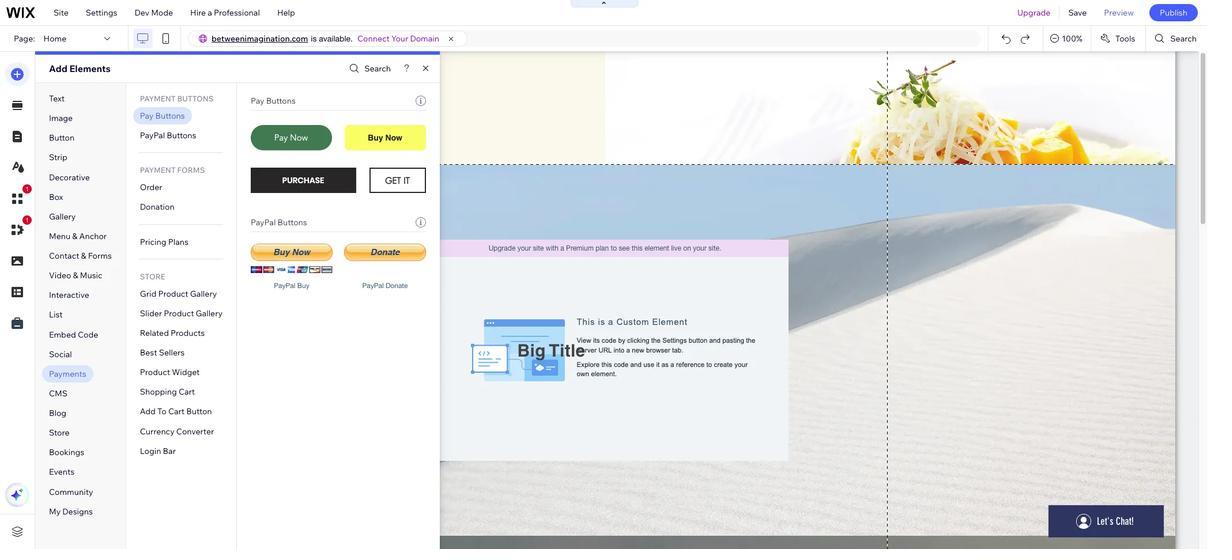 Task type: describe. For each thing, give the bounding box(es) containing it.
preview button
[[1096, 0, 1143, 25]]

help
[[277, 7, 295, 18]]

social
[[49, 349, 72, 360]]

code
[[78, 330, 98, 340]]

2 1 button from the top
[[5, 216, 32, 242]]

embed code
[[49, 330, 98, 340]]

bookings
[[49, 448, 84, 458]]

hire
[[190, 7, 206, 18]]

preview
[[1104, 7, 1134, 18]]

widget
[[172, 367, 200, 378]]

video & music
[[49, 271, 102, 281]]

add elements
[[49, 63, 111, 74]]

1 vertical spatial pay buttons
[[140, 111, 185, 121]]

video
[[49, 271, 71, 281]]

& for menu
[[72, 231, 78, 242]]

currency converter
[[140, 426, 214, 437]]

0 vertical spatial paypal buttons
[[140, 130, 196, 141]]

hire a professional
[[190, 7, 260, 18]]

gallery for grid product gallery
[[190, 289, 217, 299]]

grid product gallery
[[140, 289, 217, 299]]

strip
[[49, 152, 67, 163]]

elements
[[69, 63, 111, 74]]

1 horizontal spatial pay buttons
[[251, 96, 296, 106]]

list
[[49, 310, 63, 320]]

product widget
[[140, 367, 200, 378]]

bar
[[163, 446, 176, 456]]

pricing plans
[[140, 237, 188, 247]]

mode
[[151, 7, 173, 18]]

1 vertical spatial paypal buttons
[[251, 217, 307, 228]]

1 vertical spatial button
[[186, 407, 212, 417]]

dev
[[135, 7, 149, 18]]

shopping cart
[[140, 387, 195, 397]]

cms
[[49, 389, 67, 399]]

order
[[140, 182, 162, 193]]

plans
[[168, 237, 188, 247]]

payment buttons
[[140, 94, 214, 103]]

embed
[[49, 330, 76, 340]]

settings
[[86, 7, 117, 18]]

shopping
[[140, 387, 177, 397]]

related products
[[140, 328, 205, 338]]

betweenimagination.com
[[212, 33, 308, 44]]

menu
[[49, 231, 70, 242]]

connect
[[357, 33, 390, 44]]

my
[[49, 507, 61, 517]]

pricing
[[140, 237, 166, 247]]

dev mode
[[135, 7, 173, 18]]

0 vertical spatial store
[[140, 272, 165, 281]]

0 horizontal spatial search button
[[347, 60, 391, 77]]

add to cart button
[[140, 407, 212, 417]]

0 vertical spatial pay
[[251, 96, 264, 106]]

contact
[[49, 251, 79, 261]]

0 vertical spatial forms
[[177, 166, 205, 175]]

1 1 button from the top
[[5, 185, 32, 211]]

buy
[[297, 282, 309, 290]]

best
[[140, 348, 157, 358]]

menu & anchor
[[49, 231, 107, 242]]

0 horizontal spatial forms
[[88, 251, 112, 261]]

events
[[49, 467, 75, 478]]

designs
[[62, 507, 93, 517]]

0 vertical spatial search
[[1171, 33, 1197, 44]]

text
[[49, 93, 65, 104]]

home
[[44, 33, 66, 44]]

a
[[208, 7, 212, 18]]

decorative
[[49, 172, 90, 183]]

paypal buy
[[274, 282, 309, 290]]



Task type: locate. For each thing, give the bounding box(es) containing it.
&
[[72, 231, 78, 242], [81, 251, 86, 261], [73, 271, 78, 281]]

button up "converter"
[[186, 407, 212, 417]]

& right video
[[73, 271, 78, 281]]

slider
[[140, 308, 162, 319]]

products
[[171, 328, 205, 338]]

& for contact
[[81, 251, 86, 261]]

interactive
[[49, 290, 89, 301]]

& right menu
[[72, 231, 78, 242]]

0 horizontal spatial add
[[49, 63, 67, 74]]

contact & forms
[[49, 251, 112, 261]]

professional
[[214, 7, 260, 18]]

1 vertical spatial 1 button
[[5, 216, 32, 242]]

product
[[158, 289, 188, 299], [164, 308, 194, 319], [140, 367, 170, 378]]

add left to
[[140, 407, 156, 417]]

1 horizontal spatial store
[[140, 272, 165, 281]]

paypal donate
[[362, 282, 408, 290]]

pay buttons
[[251, 96, 296, 106], [140, 111, 185, 121]]

1 horizontal spatial button
[[186, 407, 212, 417]]

0 vertical spatial &
[[72, 231, 78, 242]]

0 horizontal spatial pay buttons
[[140, 111, 185, 121]]

1 1 from the top
[[25, 186, 29, 193]]

pay
[[251, 96, 264, 106], [140, 111, 154, 121]]

best sellers
[[140, 348, 185, 358]]

product up shopping
[[140, 367, 170, 378]]

& right contact
[[81, 251, 86, 261]]

slider product gallery
[[140, 308, 223, 319]]

1 vertical spatial forms
[[88, 251, 112, 261]]

available.
[[319, 34, 353, 43]]

0 horizontal spatial store
[[49, 428, 69, 438]]

store
[[140, 272, 165, 281], [49, 428, 69, 438]]

box
[[49, 192, 63, 202]]

store up "grid"
[[140, 272, 165, 281]]

cart right to
[[168, 407, 185, 417]]

0 vertical spatial 1
[[25, 186, 29, 193]]

publish
[[1160, 7, 1188, 18]]

1 vertical spatial add
[[140, 407, 156, 417]]

1 horizontal spatial pay
[[251, 96, 264, 106]]

converter
[[176, 426, 214, 437]]

payment for payment buttons
[[140, 94, 176, 103]]

0 vertical spatial add
[[49, 63, 67, 74]]

product up slider product gallery
[[158, 289, 188, 299]]

1 vertical spatial search button
[[347, 60, 391, 77]]

1 vertical spatial payment
[[140, 166, 176, 175]]

your
[[391, 33, 408, 44]]

save button
[[1060, 0, 1096, 25]]

tools
[[1116, 33, 1136, 44]]

search down publish button
[[1171, 33, 1197, 44]]

gallery up products
[[196, 308, 223, 319]]

site
[[54, 7, 69, 18]]

1 vertical spatial cart
[[168, 407, 185, 417]]

add for add to cart button
[[140, 407, 156, 417]]

publish button
[[1150, 4, 1198, 21]]

2 vertical spatial &
[[73, 271, 78, 281]]

login
[[140, 446, 161, 456]]

payments
[[49, 369, 86, 379]]

domain
[[410, 33, 439, 44]]

0 vertical spatial cart
[[179, 387, 195, 397]]

0 vertical spatial product
[[158, 289, 188, 299]]

blog
[[49, 408, 66, 419]]

0 vertical spatial search button
[[1147, 26, 1207, 51]]

donation
[[140, 202, 175, 212]]

login bar
[[140, 446, 176, 456]]

payment
[[140, 94, 176, 103], [140, 166, 176, 175]]

cart
[[179, 387, 195, 397], [168, 407, 185, 417]]

0 horizontal spatial search
[[365, 63, 391, 74]]

product down grid product gallery
[[164, 308, 194, 319]]

1 vertical spatial pay
[[140, 111, 154, 121]]

community
[[49, 487, 93, 497]]

buttons
[[177, 94, 214, 103], [266, 96, 296, 106], [155, 111, 185, 121], [167, 130, 196, 141], [278, 217, 307, 228]]

related
[[140, 328, 169, 338]]

0 vertical spatial pay buttons
[[251, 96, 296, 106]]

gallery
[[49, 211, 76, 222], [190, 289, 217, 299], [196, 308, 223, 319]]

0 vertical spatial payment
[[140, 94, 176, 103]]

grid
[[140, 289, 156, 299]]

& for video
[[73, 271, 78, 281]]

100% button
[[1044, 26, 1091, 51]]

1
[[25, 186, 29, 193], [25, 217, 29, 224]]

0 horizontal spatial pay
[[140, 111, 154, 121]]

paypal buttons
[[140, 130, 196, 141], [251, 217, 307, 228]]

button
[[49, 133, 75, 143], [186, 407, 212, 417]]

1 vertical spatial &
[[81, 251, 86, 261]]

0 vertical spatial button
[[49, 133, 75, 143]]

paypal
[[140, 130, 165, 141], [251, 217, 276, 228], [274, 282, 295, 290], [362, 282, 384, 290]]

product for slider
[[164, 308, 194, 319]]

save
[[1069, 7, 1087, 18]]

100%
[[1062, 33, 1083, 44]]

anchor
[[79, 231, 107, 242]]

search down is available. connect your domain
[[365, 63, 391, 74]]

to
[[157, 407, 167, 417]]

add up text
[[49, 63, 67, 74]]

1 horizontal spatial search button
[[1147, 26, 1207, 51]]

2 payment from the top
[[140, 166, 176, 175]]

gallery up menu
[[49, 211, 76, 222]]

cart down widget
[[179, 387, 195, 397]]

sellers
[[159, 348, 185, 358]]

1 horizontal spatial forms
[[177, 166, 205, 175]]

1 payment from the top
[[140, 94, 176, 103]]

search button down publish
[[1147, 26, 1207, 51]]

gallery up slider product gallery
[[190, 289, 217, 299]]

is
[[311, 34, 317, 43]]

is available. connect your domain
[[311, 33, 439, 44]]

1 vertical spatial 1
[[25, 217, 29, 224]]

0 horizontal spatial paypal buttons
[[140, 130, 196, 141]]

music
[[80, 271, 102, 281]]

0 vertical spatial gallery
[[49, 211, 76, 222]]

forms
[[177, 166, 205, 175], [88, 251, 112, 261]]

1 horizontal spatial search
[[1171, 33, 1197, 44]]

search button down connect at the left top
[[347, 60, 391, 77]]

button down image
[[49, 133, 75, 143]]

add
[[49, 63, 67, 74], [140, 407, 156, 417]]

1 vertical spatial search
[[365, 63, 391, 74]]

2 vertical spatial product
[[140, 367, 170, 378]]

1 button
[[5, 185, 32, 211], [5, 216, 32, 242]]

upgrade
[[1018, 7, 1051, 18]]

2 1 from the top
[[25, 217, 29, 224]]

1 button left menu
[[5, 216, 32, 242]]

0 horizontal spatial button
[[49, 133, 75, 143]]

payment forms
[[140, 166, 205, 175]]

1 vertical spatial store
[[49, 428, 69, 438]]

donate
[[386, 282, 408, 290]]

gallery for slider product gallery
[[196, 308, 223, 319]]

tools button
[[1092, 26, 1146, 51]]

1 vertical spatial gallery
[[190, 289, 217, 299]]

currency
[[140, 426, 175, 437]]

1 horizontal spatial paypal buttons
[[251, 217, 307, 228]]

store down blog
[[49, 428, 69, 438]]

product for grid
[[158, 289, 188, 299]]

image
[[49, 113, 73, 123]]

add for add elements
[[49, 63, 67, 74]]

search button
[[1147, 26, 1207, 51], [347, 60, 391, 77]]

2 vertical spatial gallery
[[196, 308, 223, 319]]

0 vertical spatial 1 button
[[5, 185, 32, 211]]

1 vertical spatial product
[[164, 308, 194, 319]]

search
[[1171, 33, 1197, 44], [365, 63, 391, 74]]

payment for payment forms
[[140, 166, 176, 175]]

my designs
[[49, 507, 93, 517]]

1 horizontal spatial add
[[140, 407, 156, 417]]

1 button left box
[[5, 185, 32, 211]]



Task type: vqa. For each thing, say whether or not it's contained in the screenshot.
to
yes



